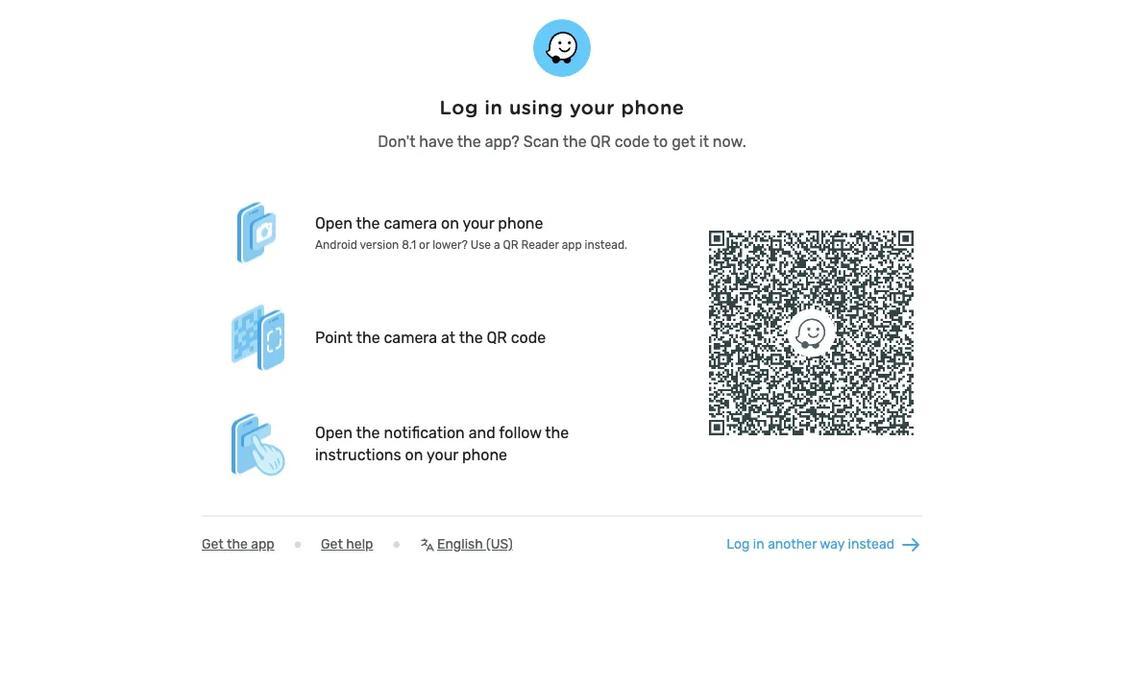 Task type: describe. For each thing, give the bounding box(es) containing it.
get for get help
[[321, 536, 343, 552]]

don't have the app? scan the qr code to get it now.
[[378, 132, 747, 150]]

2 vertical spatial qr
[[487, 329, 508, 347]]

now.
[[713, 132, 747, 150]]

to
[[654, 132, 668, 150]]

phone inside open the notification and follow the instructions on your phone
[[462, 446, 508, 464]]

instructions
[[315, 446, 402, 464]]

android
[[315, 238, 357, 251]]

camera for at
[[384, 329, 438, 347]]

version
[[360, 238, 399, 251]]

help
[[346, 536, 373, 552]]

log for log in using your phone
[[440, 96, 479, 119]]

get the app
[[202, 536, 275, 552]]

0 horizontal spatial code
[[511, 329, 546, 347]]

get for get the app
[[202, 536, 224, 552]]

0 vertical spatial qr
[[591, 132, 611, 150]]

camera for on
[[384, 214, 438, 232]]

reader
[[522, 238, 559, 251]]

a
[[494, 238, 501, 251]]

instead.
[[585, 238, 628, 251]]

log for log in another way instead
[[727, 536, 750, 552]]

use
[[471, 238, 491, 251]]

phone inside open the camera on your phone android version 8.1 or lower? use a qr reader app instead.
[[498, 214, 544, 232]]

instead
[[849, 536, 895, 552]]

in for another
[[754, 536, 765, 552]]

english (us) link
[[420, 536, 513, 552]]

follow
[[499, 423, 542, 442]]

don't
[[378, 132, 416, 150]]

point the camera at the qr code
[[315, 329, 546, 347]]

qr inside open the camera on your phone android version 8.1 or lower? use a qr reader app instead.
[[503, 238, 519, 251]]

and
[[469, 423, 496, 442]]

open the camera on your phone android version 8.1 or lower? use a qr reader app instead.
[[315, 214, 628, 251]]

way
[[820, 536, 845, 552]]

it
[[700, 132, 709, 150]]

using
[[509, 96, 564, 119]]

have
[[420, 132, 454, 150]]

log in another way instead link
[[727, 533, 923, 556]]

0 vertical spatial your
[[570, 96, 615, 119]]

get
[[672, 132, 696, 150]]

log in using your phone
[[440, 96, 685, 119]]

at
[[441, 329, 456, 347]]



Task type: locate. For each thing, give the bounding box(es) containing it.
code
[[615, 132, 650, 150], [511, 329, 546, 347]]

log left another
[[727, 536, 750, 552]]

or
[[419, 238, 430, 251]]

open up android on the left of the page
[[315, 214, 353, 232]]

in left another
[[754, 536, 765, 552]]

your up don't have the app? scan the qr code to get it now.
[[570, 96, 615, 119]]

1 vertical spatial open
[[315, 423, 353, 442]]

2 ● from the left
[[393, 536, 401, 552]]

code right at
[[511, 329, 546, 347]]

0 horizontal spatial log
[[440, 96, 479, 119]]

app?
[[485, 132, 520, 150]]

1 vertical spatial qr
[[503, 238, 519, 251]]

on inside open the notification and follow the instructions on your phone
[[405, 446, 423, 464]]

1 horizontal spatial log
[[727, 536, 750, 552]]

open inside open the notification and follow the instructions on your phone
[[315, 423, 353, 442]]

the
[[458, 132, 482, 150], [563, 132, 587, 150], [356, 214, 380, 232], [356, 329, 380, 347], [459, 329, 483, 347], [356, 423, 380, 442], [545, 423, 569, 442], [227, 536, 248, 552]]

your inside open the camera on your phone android version 8.1 or lower? use a qr reader app instead.
[[463, 214, 495, 232]]

1 vertical spatial on
[[405, 446, 423, 464]]

1 horizontal spatial get
[[321, 536, 343, 552]]

1 ● from the left
[[294, 536, 302, 552]]

on
[[441, 214, 459, 232], [405, 446, 423, 464]]

english (us)
[[437, 536, 513, 552]]

open the notification and follow the instructions on your phone
[[315, 423, 569, 464]]

phone down and
[[462, 446, 508, 464]]

1 vertical spatial in
[[754, 536, 765, 552]]

open for open the camera on your phone android version 8.1 or lower? use a qr reader app instead.
[[315, 214, 353, 232]]

in
[[485, 96, 503, 119], [754, 536, 765, 552]]

in up app?
[[485, 96, 503, 119]]

2 open from the top
[[315, 423, 353, 442]]

your up use
[[463, 214, 495, 232]]

point
[[315, 329, 353, 347]]

open up instructions
[[315, 423, 353, 442]]

0 horizontal spatial your
[[427, 446, 459, 464]]

0 vertical spatial on
[[441, 214, 459, 232]]

code left to
[[615, 132, 650, 150]]

● left translate image
[[393, 536, 401, 552]]

on up the lower?
[[441, 214, 459, 232]]

camera inside open the camera on your phone android version 8.1 or lower? use a qr reader app instead.
[[384, 214, 438, 232]]

open inside open the camera on your phone android version 8.1 or lower? use a qr reader app instead.
[[315, 214, 353, 232]]

2 get from the left
[[321, 536, 343, 552]]

app left 'get help'
[[251, 536, 275, 552]]

the inside open the camera on your phone android version 8.1 or lower? use a qr reader app instead.
[[356, 214, 380, 232]]

english
[[437, 536, 483, 552]]

translate image
[[420, 537, 435, 552]]

0 vertical spatial camera
[[384, 214, 438, 232]]

log
[[440, 96, 479, 119], [727, 536, 750, 552]]

1 horizontal spatial on
[[441, 214, 459, 232]]

app
[[562, 238, 582, 251], [251, 536, 275, 552]]

qr right a
[[503, 238, 519, 251]]

2 vertical spatial your
[[427, 446, 459, 464]]

0 horizontal spatial get
[[202, 536, 224, 552]]

1 horizontal spatial your
[[463, 214, 495, 232]]

2 camera from the top
[[384, 329, 438, 347]]

1 camera from the top
[[384, 214, 438, 232]]

get
[[202, 536, 224, 552], [321, 536, 343, 552]]

get help link
[[321, 536, 373, 552]]

8.1
[[402, 238, 416, 251]]

phone up to
[[622, 96, 685, 119]]

your inside open the notification and follow the instructions on your phone
[[427, 446, 459, 464]]

scan
[[524, 132, 560, 150]]

0 horizontal spatial app
[[251, 536, 275, 552]]

1 horizontal spatial app
[[562, 238, 582, 251]]

1 vertical spatial camera
[[384, 329, 438, 347]]

on down notification
[[405, 446, 423, 464]]

app inside open the camera on your phone android version 8.1 or lower? use a qr reader app instead.
[[562, 238, 582, 251]]

0 vertical spatial log
[[440, 96, 479, 119]]

0 vertical spatial in
[[485, 96, 503, 119]]

1 open from the top
[[315, 214, 353, 232]]

qr
[[591, 132, 611, 150], [503, 238, 519, 251], [487, 329, 508, 347]]

log up have
[[440, 96, 479, 119]]

0 vertical spatial phone
[[622, 96, 685, 119]]

in for using
[[485, 96, 503, 119]]

lower?
[[433, 238, 468, 251]]

qr down 'log in using your phone'
[[591, 132, 611, 150]]

phone up the 'reader'
[[498, 214, 544, 232]]

0 vertical spatial code
[[615, 132, 650, 150]]

get the app link
[[202, 536, 275, 552]]

0 horizontal spatial ●
[[294, 536, 302, 552]]

1 vertical spatial app
[[251, 536, 275, 552]]

1 vertical spatial code
[[511, 329, 546, 347]]

camera up 8.1
[[384, 214, 438, 232]]

0 horizontal spatial on
[[405, 446, 423, 464]]

0 vertical spatial open
[[315, 214, 353, 232]]

1 vertical spatial phone
[[498, 214, 544, 232]]

0 horizontal spatial in
[[485, 96, 503, 119]]

(us)
[[487, 536, 513, 552]]

app right the 'reader'
[[562, 238, 582, 251]]

2 vertical spatial phone
[[462, 446, 508, 464]]

your
[[570, 96, 615, 119], [463, 214, 495, 232], [427, 446, 459, 464]]

● left 'get help'
[[294, 536, 302, 552]]

your down notification
[[427, 446, 459, 464]]

camera
[[384, 214, 438, 232], [384, 329, 438, 347]]

1 vertical spatial your
[[463, 214, 495, 232]]

open
[[315, 214, 353, 232], [315, 423, 353, 442]]

log in another way instead
[[727, 536, 895, 552]]

another
[[768, 536, 817, 552]]

qr right at
[[487, 329, 508, 347]]

camera left at
[[384, 329, 438, 347]]

on inside open the camera on your phone android version 8.1 or lower? use a qr reader app instead.
[[441, 214, 459, 232]]

get help
[[321, 536, 373, 552]]

1 get from the left
[[202, 536, 224, 552]]

1 horizontal spatial code
[[615, 132, 650, 150]]

1 horizontal spatial in
[[754, 536, 765, 552]]

●
[[294, 536, 302, 552], [393, 536, 401, 552]]

1 vertical spatial log
[[727, 536, 750, 552]]

phone
[[622, 96, 685, 119], [498, 214, 544, 232], [462, 446, 508, 464]]

app inside get the app link
[[251, 536, 275, 552]]

open for open the notification and follow the instructions on your phone
[[315, 423, 353, 442]]

notification
[[384, 423, 465, 442]]

arrow right image
[[900, 533, 923, 556]]

1 horizontal spatial ●
[[393, 536, 401, 552]]

2 horizontal spatial your
[[570, 96, 615, 119]]

0 vertical spatial app
[[562, 238, 582, 251]]



Task type: vqa. For each thing, say whether or not it's contained in the screenshot.
location image
no



